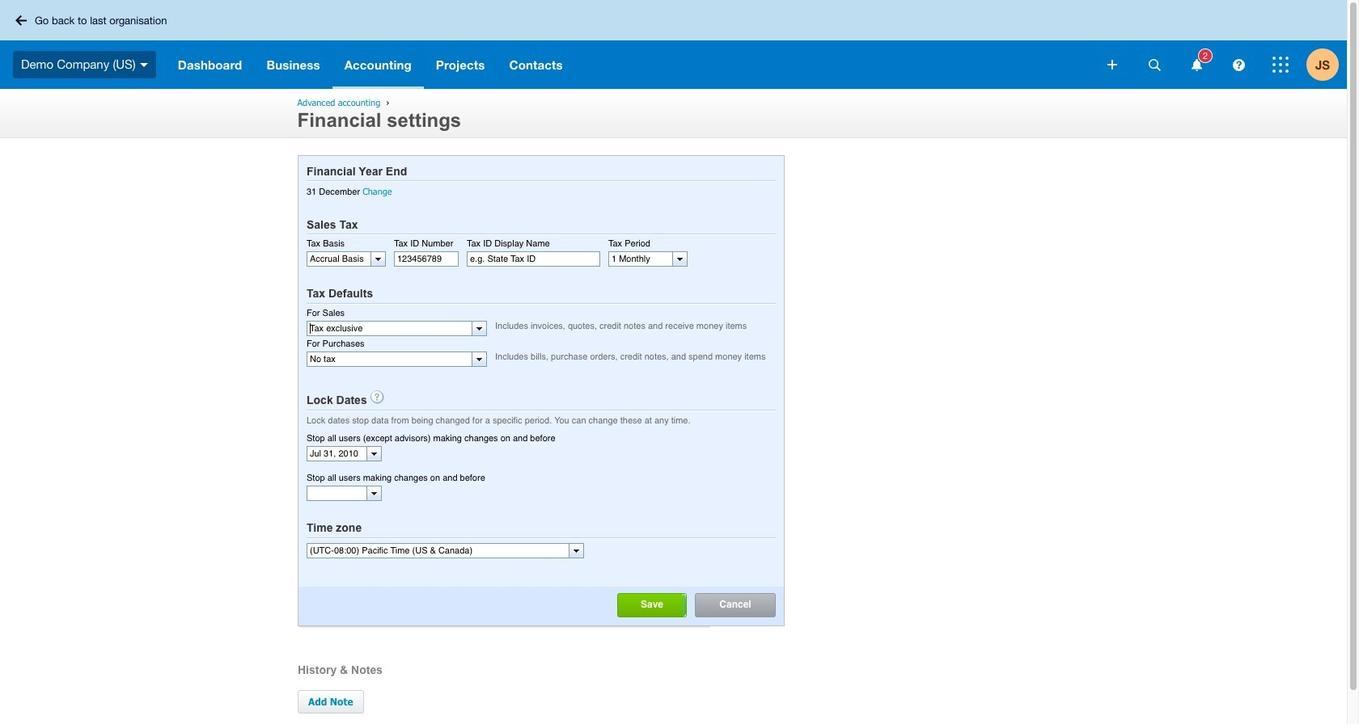 Task type: locate. For each thing, give the bounding box(es) containing it.
what's this? image
[[370, 391, 384, 405]]

2 horizontal spatial svg image
[[1191, 59, 1202, 71]]

svg image
[[1272, 57, 1289, 73], [1148, 59, 1160, 71], [1232, 59, 1245, 71], [1107, 60, 1117, 70]]

None text field
[[394, 252, 459, 267], [467, 252, 600, 267], [609, 252, 672, 266], [307, 447, 366, 461], [307, 544, 569, 558], [394, 252, 459, 267], [467, 252, 600, 267], [609, 252, 672, 266], [307, 447, 366, 461], [307, 544, 569, 558]]

None text field
[[307, 252, 370, 266], [307, 322, 472, 335], [307, 353, 472, 366], [307, 487, 366, 501], [307, 252, 370, 266], [307, 322, 472, 335], [307, 353, 472, 366], [307, 487, 366, 501]]

banner
[[0, 0, 1347, 89]]

svg image
[[15, 15, 27, 25], [1191, 59, 1202, 71], [140, 63, 148, 67]]



Task type: vqa. For each thing, say whether or not it's contained in the screenshot.
right svg icon
yes



Task type: describe. For each thing, give the bounding box(es) containing it.
1 horizontal spatial svg image
[[140, 63, 148, 67]]

0 horizontal spatial svg image
[[15, 15, 27, 25]]



